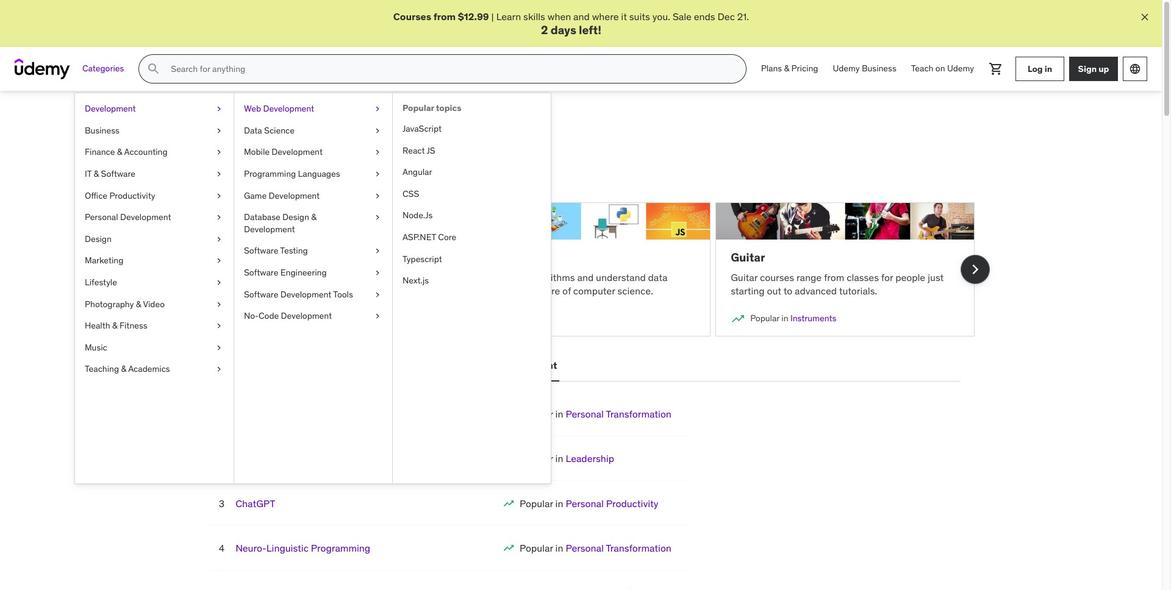 Task type: describe. For each thing, give the bounding box(es) containing it.
personal development for "personal development" button
[[452, 360, 557, 372]]

software development tools
[[244, 289, 353, 300]]

learn for learn to build algorithms and understand data structures at the core of computer science.
[[467, 271, 492, 284]]

left!
[[579, 23, 602, 37]]

software for software development tools
[[244, 289, 279, 300]]

xsmall image for web development
[[373, 103, 383, 115]]

sign up
[[1079, 63, 1110, 74]]

personal productivity link
[[566, 498, 659, 510]]

popular topics
[[403, 103, 462, 114]]

xsmall image for photography & video
[[214, 299, 224, 311]]

node.js link
[[393, 205, 551, 227]]

development for "personal development" button
[[495, 360, 557, 372]]

people
[[896, 271, 926, 284]]

development inside development link
[[85, 103, 136, 114]]

xsmall image for it & software
[[214, 168, 224, 180]]

development for web development 'link'
[[263, 103, 314, 114]]

courses
[[394, 10, 432, 23]]

data science
[[244, 125, 295, 136]]

music link
[[75, 337, 234, 359]]

game
[[244, 190, 267, 201]]

health & fitness link
[[75, 316, 234, 337]]

leadership link
[[566, 453, 615, 465]]

learn to build algorithms and understand data structures at the core of computer science. link
[[452, 203, 711, 337]]

1 cell from the top
[[520, 408, 672, 420]]

video
[[143, 299, 165, 310]]

next.js
[[403, 275, 429, 286]]

where
[[592, 10, 619, 23]]

xsmall image for game development
[[373, 190, 383, 202]]

1 vertical spatial programming
[[311, 543, 371, 555]]

xsmall image for finance & accounting
[[214, 147, 224, 159]]

photography & video link
[[75, 294, 234, 316]]

xsmall image for design
[[214, 234, 224, 246]]

popular inside web development element
[[403, 103, 434, 114]]

popular in personal transformation for personal transformation link for 5th cell from the bottom
[[520, 408, 672, 420]]

1 horizontal spatial productivity
[[606, 498, 659, 510]]

leadership
[[566, 453, 615, 465]]

xsmall image for software development tools
[[373, 289, 383, 301]]

computer
[[574, 285, 615, 297]]

development link
[[75, 98, 234, 120]]

core
[[541, 285, 560, 297]]

1 vertical spatial and
[[249, 120, 277, 139]]

popular in image
[[202, 312, 217, 326]]

& for accounting
[[117, 147, 122, 158]]

game development
[[244, 190, 320, 201]]

in for personal transformation link for 5th cell from the bottom
[[556, 408, 564, 420]]

popular in instruments
[[751, 313, 837, 324]]

transformation for personal transformation link for 5th cell from the bottom
[[606, 408, 672, 420]]

xsmall image for software engineering
[[373, 267, 383, 279]]

development inside no-code development 'link'
[[281, 311, 332, 322]]

when
[[548, 10, 571, 23]]

no-code development
[[244, 311, 332, 322]]

plans & pricing link
[[754, 54, 826, 84]]

mobile development link
[[234, 142, 392, 164]]

personal development for personal development link
[[85, 212, 171, 223]]

and inside courses from $12.99 | learn skills when and where it suits you. sale ends dec 21. 2 days left!
[[574, 10, 590, 23]]

log
[[1028, 63, 1043, 74]]

popular for personal transformation link for 5th cell from the bottom
[[520, 408, 553, 420]]

at
[[514, 285, 522, 297]]

& for video
[[136, 299, 141, 310]]

neuro-linguistic programming
[[236, 543, 371, 555]]

bestselling
[[204, 360, 257, 372]]

build
[[505, 271, 526, 284]]

data.
[[249, 285, 271, 297]]

xsmall image for mobile development
[[373, 147, 383, 159]]

engineering
[[281, 267, 327, 278]]

0 vertical spatial data
[[244, 125, 262, 136]]

web development element
[[392, 93, 551, 484]]

popular in leadership
[[520, 453, 615, 465]]

code
[[259, 311, 279, 322]]

neuro-
[[236, 543, 267, 555]]

xsmall image for software testing
[[373, 246, 383, 258]]

design inside database design & development
[[283, 212, 309, 223]]

next image
[[966, 260, 985, 279]]

popular and trending topics
[[187, 120, 390, 139]]

node.js
[[403, 210, 433, 221]]

something
[[214, 155, 261, 168]]

data science link
[[234, 120, 392, 142]]

instruments link
[[791, 313, 837, 324]]

dec
[[718, 10, 735, 23]]

3
[[219, 498, 225, 510]]

xsmall image for marketing
[[214, 255, 224, 267]]

or
[[333, 155, 342, 168]]

linguistic
[[267, 543, 309, 555]]

office productivity
[[85, 190, 155, 201]]

fitness
[[120, 320, 147, 331]]

personal transformation link for 4th cell from the top of the page
[[566, 543, 672, 555]]

development for software development tools link
[[281, 289, 332, 300]]

data
[[648, 271, 668, 284]]

software testing link
[[234, 241, 392, 262]]

advanced
[[795, 285, 837, 297]]

log in link
[[1016, 57, 1065, 81]]

bestselling button
[[202, 352, 259, 381]]

personal for 4th cell from the top of the page
[[566, 543, 604, 555]]

3 cell from the top
[[520, 498, 659, 510]]

xsmall image for business
[[214, 125, 224, 137]]

popular for the personal productivity link
[[520, 498, 553, 510]]

it
[[85, 168, 92, 179]]

suits
[[630, 10, 650, 23]]

in inside 'link'
[[1045, 63, 1053, 74]]

it & software
[[85, 168, 135, 179]]

starting
[[731, 285, 765, 297]]

2
[[541, 23, 548, 37]]

0 horizontal spatial productivity
[[109, 190, 155, 201]]

machine learning
[[202, 250, 300, 265]]

xsmall image for personal development
[[214, 212, 224, 224]]

5 cell from the top
[[520, 587, 672, 591]]

shopping cart with 0 items image
[[989, 62, 1004, 76]]

it & software link
[[75, 164, 234, 185]]

analytics
[[289, 313, 324, 324]]

development inside database design & development
[[244, 224, 295, 235]]

css
[[403, 188, 419, 199]]

understand
[[596, 271, 646, 284]]

existing
[[403, 155, 437, 168]]

popular in personal transformation for 4th cell from the top of the page personal transformation link
[[520, 543, 672, 555]]

it
[[621, 10, 627, 23]]

in for 4th cell from the top of the page personal transformation link
[[556, 543, 564, 555]]

algorithms
[[529, 271, 575, 284]]

guitar courses range from classes for people just starting out to advanced tutorials.
[[731, 271, 944, 297]]

for
[[882, 271, 894, 284]]

1 vertical spatial topics
[[346, 120, 390, 139]]

submit search image
[[147, 62, 161, 76]]

sign up link
[[1070, 57, 1119, 81]]

& inside database design & development
[[311, 212, 317, 223]]

accounting
[[124, 147, 168, 158]]

popular for instruments link
[[751, 313, 780, 324]]

programming languages
[[244, 168, 340, 179]]

game development link
[[234, 185, 392, 207]]

web development link
[[234, 98, 392, 120]]

programming languages link
[[234, 164, 392, 185]]

chatgpt
[[236, 498, 275, 510]]



Task type: locate. For each thing, give the bounding box(es) containing it.
js
[[427, 145, 436, 156]]

popular in data & analytics
[[222, 313, 324, 324]]

topics up the improve
[[346, 120, 390, 139]]

1 transformation from the top
[[606, 408, 672, 420]]

xsmall image inside development link
[[214, 103, 224, 115]]

0 horizontal spatial from
[[227, 285, 247, 297]]

popular in image for popular in instruments
[[731, 312, 746, 326]]

in for instruments link
[[782, 313, 789, 324]]

1 horizontal spatial skills
[[524, 10, 546, 23]]

udemy inside udemy business link
[[833, 63, 860, 74]]

xsmall image inside finance & accounting link
[[214, 147, 224, 159]]

learn left the 'something'
[[187, 155, 212, 168]]

skills inside courses from $12.99 | learn skills when and where it suits you. sale ends dec 21. 2 days left!
[[524, 10, 546, 23]]

office
[[85, 190, 107, 201]]

ends
[[694, 10, 716, 23]]

typescript
[[403, 254, 442, 265]]

0 vertical spatial from
[[434, 10, 456, 23]]

lifestyle
[[85, 277, 117, 288]]

popular for leadership 'link' at the bottom of the page
[[520, 453, 553, 465]]

database
[[244, 212, 281, 223]]

1 horizontal spatial from
[[434, 10, 456, 23]]

react js
[[403, 145, 436, 156]]

xsmall image
[[373, 103, 383, 115], [214, 147, 224, 159], [373, 147, 383, 159], [214, 168, 224, 180], [214, 190, 224, 202], [373, 212, 383, 224], [373, 267, 383, 279], [214, 277, 224, 289], [373, 311, 383, 323]]

1 vertical spatial business
[[85, 125, 119, 136]]

new
[[313, 155, 331, 168]]

& right plans
[[785, 63, 790, 74]]

& for fitness
[[112, 320, 118, 331]]

just
[[928, 271, 944, 284]]

& inside 'link'
[[121, 364, 126, 375]]

1 vertical spatial personal transformation link
[[566, 543, 672, 555]]

in for data & analytics link
[[253, 313, 260, 324]]

1 guitar from the top
[[731, 250, 766, 265]]

in down popular in leadership
[[556, 498, 564, 510]]

xsmall image inside database design & development link
[[373, 212, 383, 224]]

xsmall image for health & fitness
[[214, 320, 224, 332]]

finance & accounting
[[85, 147, 168, 158]]

1 horizontal spatial learn
[[467, 271, 492, 284]]

xsmall image for music
[[214, 342, 224, 354]]

teach on udemy link
[[904, 54, 982, 84]]

health
[[85, 320, 110, 331]]

2 vertical spatial learn
[[467, 271, 492, 284]]

popular in image for popular in personal productivity
[[503, 498, 515, 510]]

instruments
[[791, 313, 837, 324]]

udemy
[[833, 63, 860, 74], [948, 63, 975, 74]]

languages
[[298, 168, 340, 179]]

from down statistical
[[227, 285, 247, 297]]

asp.net core link
[[393, 227, 551, 249]]

xsmall image
[[214, 103, 224, 115], [214, 125, 224, 137], [373, 125, 383, 137], [373, 168, 383, 180], [373, 190, 383, 202], [214, 212, 224, 224], [214, 234, 224, 246], [373, 246, 383, 258], [214, 255, 224, 267], [373, 289, 383, 301], [214, 299, 224, 311], [214, 320, 224, 332], [214, 342, 224, 354], [214, 364, 224, 376]]

xsmall image inside it & software link
[[214, 168, 224, 180]]

xsmall image inside programming languages link
[[373, 168, 383, 180]]

marketing link
[[75, 250, 234, 272]]

xsmall image inside mobile development link
[[373, 147, 383, 159]]

pricing
[[792, 63, 819, 74]]

courses from $12.99 | learn skills when and where it suits you. sale ends dec 21. 2 days left!
[[394, 10, 750, 37]]

software for software testing
[[244, 246, 279, 257]]

data & analytics link
[[262, 313, 324, 324]]

xsmall image inside web development 'link'
[[373, 103, 383, 115]]

0 vertical spatial skills
[[524, 10, 546, 23]]

& inside carousel element
[[282, 313, 287, 324]]

development inside web development 'link'
[[263, 103, 314, 114]]

xsmall image for teaching & academics
[[214, 364, 224, 376]]

from up advanced in the right of the page
[[824, 271, 845, 284]]

in down popular in personal productivity
[[556, 543, 564, 555]]

data right no- at bottom left
[[262, 313, 280, 324]]

development inside personal development link
[[120, 212, 171, 223]]

0 horizontal spatial personal development
[[85, 212, 171, 223]]

xsmall image for data science
[[373, 125, 383, 137]]

personal
[[85, 212, 118, 223], [452, 360, 493, 372], [566, 408, 604, 420], [566, 498, 604, 510], [566, 543, 604, 555]]

photography & video
[[85, 299, 165, 310]]

2 guitar from the top
[[731, 271, 758, 284]]

xsmall image for programming languages
[[373, 168, 383, 180]]

learn for learn something completely new or improve your existing skills
[[187, 155, 212, 168]]

2 horizontal spatial learn
[[497, 10, 521, 23]]

carousel element
[[187, 188, 990, 352]]

1 popular in personal transformation from the top
[[520, 408, 672, 420]]

udemy business
[[833, 63, 897, 74]]

and inside learn to build algorithms and understand data structures at the core of computer science.
[[578, 271, 594, 284]]

xsmall image inside data science link
[[373, 125, 383, 137]]

xsmall image for office productivity
[[214, 190, 224, 202]]

& left video
[[136, 299, 141, 310]]

learn inside courses from $12.99 | learn skills when and where it suits you. sale ends dec 21. 2 days left!
[[497, 10, 521, 23]]

and up mobile
[[249, 120, 277, 139]]

academics
[[128, 364, 170, 375]]

software engineering link
[[234, 262, 392, 284]]

1 vertical spatial personal development
[[452, 360, 557, 372]]

xsmall image down 'computers'
[[373, 311, 383, 323]]

science.
[[618, 285, 654, 297]]

teach
[[326, 271, 350, 284]]

from inside guitar courses range from classes for people just starting out to advanced tutorials.
[[824, 271, 845, 284]]

teach
[[912, 63, 934, 74]]

2 transformation from the top
[[606, 543, 672, 555]]

& right the code
[[282, 313, 287, 324]]

1 vertical spatial transformation
[[606, 543, 672, 555]]

guitar inside guitar courses range from classes for people just starting out to advanced tutorials.
[[731, 271, 758, 284]]

popular in image
[[731, 312, 746, 326], [503, 498, 515, 510], [503, 543, 515, 555]]

xsmall image inside teaching & academics 'link'
[[214, 364, 224, 376]]

xsmall image for no-code development
[[373, 311, 383, 323]]

and up computer
[[578, 271, 594, 284]]

0 vertical spatial popular in personal transformation
[[520, 408, 672, 420]]

4 cell from the top
[[520, 543, 672, 555]]

2 udemy from the left
[[948, 63, 975, 74]]

xsmall image left mobile
[[214, 147, 224, 159]]

xsmall image for lifestyle
[[214, 277, 224, 289]]

xsmall image inside lifestyle link
[[214, 277, 224, 289]]

popular in personal transformation
[[520, 408, 672, 420], [520, 543, 672, 555]]

teaching & academics link
[[75, 359, 234, 381]]

to right out
[[784, 285, 793, 297]]

to up software development tools link
[[315, 271, 323, 284]]

personal for 3rd cell from the bottom
[[566, 498, 604, 510]]

xsmall image down machine
[[214, 277, 224, 289]]

office productivity link
[[75, 185, 234, 207]]

health & fitness
[[85, 320, 147, 331]]

business link
[[75, 120, 234, 142]]

udemy inside teach on udemy link
[[948, 63, 975, 74]]

development for personal development link
[[120, 212, 171, 223]]

in left instruments link
[[782, 313, 789, 324]]

2 vertical spatial popular in image
[[503, 543, 515, 555]]

0 horizontal spatial design
[[85, 234, 112, 245]]

1 vertical spatial from
[[824, 271, 845, 284]]

popular for data & analytics link
[[222, 313, 251, 324]]

categories
[[82, 63, 124, 74]]

xsmall image inside personal development link
[[214, 212, 224, 224]]

1 vertical spatial popular in image
[[503, 498, 515, 510]]

data down the web
[[244, 125, 262, 136]]

udemy right on
[[948, 63, 975, 74]]

plans & pricing
[[761, 63, 819, 74]]

angular link
[[393, 162, 551, 184]]

1 personal transformation link from the top
[[566, 408, 672, 420]]

design up 'marketing'
[[85, 234, 112, 245]]

0 horizontal spatial programming
[[244, 168, 296, 179]]

popular in image for popular in personal transformation
[[503, 543, 515, 555]]

finance
[[85, 147, 115, 158]]

learn right |
[[497, 10, 521, 23]]

in for leadership 'link' at the bottom of the page
[[556, 453, 564, 465]]

learn up 'structures'
[[467, 271, 492, 284]]

xsmall image for database design & development
[[373, 212, 383, 224]]

0 vertical spatial productivity
[[109, 190, 155, 201]]

2 vertical spatial and
[[578, 271, 594, 284]]

0 vertical spatial learn
[[497, 10, 521, 23]]

& right finance
[[117, 147, 122, 158]]

tutorials.
[[840, 285, 878, 297]]

0 vertical spatial transformation
[[606, 408, 672, 420]]

udemy image
[[15, 59, 70, 79]]

data
[[244, 125, 262, 136], [262, 313, 280, 324]]

0 vertical spatial guitar
[[731, 250, 766, 265]]

in left leadership
[[556, 453, 564, 465]]

xsmall image left react
[[373, 147, 383, 159]]

core
[[438, 232, 457, 243]]

skills up the 2 at the left
[[524, 10, 546, 23]]

0 vertical spatial topics
[[436, 103, 462, 114]]

0 horizontal spatial learn
[[187, 155, 212, 168]]

2 vertical spatial from
[[227, 285, 247, 297]]

science
[[264, 125, 295, 136]]

personal transformation link up leadership 'link' at the bottom of the page
[[566, 408, 672, 420]]

xsmall image inside photography & video link
[[214, 299, 224, 311]]

javascript link
[[393, 118, 551, 140]]

asp.net
[[403, 232, 436, 243]]

2 personal transformation link from the top
[[566, 543, 672, 555]]

xsmall image for development
[[214, 103, 224, 115]]

udemy right pricing
[[833, 63, 860, 74]]

development for game development link
[[269, 190, 320, 201]]

1 vertical spatial data
[[262, 313, 280, 324]]

mobile development
[[244, 147, 323, 158]]

software up the office productivity on the top left
[[101, 168, 135, 179]]

computers
[[352, 271, 399, 284]]

software development tools link
[[234, 284, 392, 306]]

0 vertical spatial personal development
[[85, 212, 171, 223]]

& for academics
[[121, 364, 126, 375]]

in down data.
[[253, 313, 260, 324]]

business left teach
[[862, 63, 897, 74]]

0 horizontal spatial skills
[[439, 155, 461, 168]]

personal development inside button
[[452, 360, 557, 372]]

software for software engineering
[[244, 267, 279, 278]]

personal for 5th cell from the bottom
[[566, 408, 604, 420]]

1 vertical spatial popular in personal transformation
[[520, 543, 672, 555]]

trending
[[279, 120, 343, 139]]

0 vertical spatial personal transformation link
[[566, 408, 672, 420]]

popular in personal productivity
[[520, 498, 659, 510]]

guitar for guitar
[[731, 250, 766, 265]]

0 vertical spatial popular in image
[[731, 312, 746, 326]]

0 horizontal spatial udemy
[[833, 63, 860, 74]]

topics inside web development element
[[436, 103, 462, 114]]

statistical
[[222, 271, 264, 284]]

xsmall image inside no-code development 'link'
[[373, 311, 383, 323]]

xsmall image inside game development link
[[373, 190, 383, 202]]

xsmall image left the node.js
[[373, 212, 383, 224]]

in for the personal productivity link
[[556, 498, 564, 510]]

in up popular in leadership
[[556, 408, 564, 420]]

and up the left!
[[574, 10, 590, 23]]

1 horizontal spatial design
[[283, 212, 309, 223]]

software testing
[[244, 246, 308, 257]]

completely
[[263, 155, 311, 168]]

data inside carousel element
[[262, 313, 280, 324]]

& right it
[[94, 168, 99, 179]]

2 horizontal spatial from
[[824, 271, 845, 284]]

personal inside button
[[452, 360, 493, 372]]

xsmall image inside office productivity link
[[214, 190, 224, 202]]

personal transformation link
[[566, 408, 672, 420], [566, 543, 672, 555]]

xsmall image inside software development tools link
[[373, 289, 383, 301]]

programming
[[244, 168, 296, 179], [311, 543, 371, 555]]

development for mobile development link
[[272, 147, 323, 158]]

0 horizontal spatial business
[[85, 125, 119, 136]]

1 udemy from the left
[[833, 63, 860, 74]]

photography
[[85, 299, 134, 310]]

2 popular in personal transformation from the top
[[520, 543, 672, 555]]

xsmall image inside business 'link'
[[214, 125, 224, 137]]

xsmall image inside 'software testing' link
[[373, 246, 383, 258]]

0 vertical spatial programming
[[244, 168, 296, 179]]

popular in personal transformation down popular in personal productivity
[[520, 543, 672, 555]]

out
[[767, 285, 782, 297]]

transformation for 4th cell from the top of the page personal transformation link
[[606, 543, 672, 555]]

1 vertical spatial guitar
[[731, 271, 758, 284]]

learn
[[202, 285, 224, 297]]

1 horizontal spatial personal development
[[452, 360, 557, 372]]

programming right linguistic on the bottom of page
[[311, 543, 371, 555]]

& for software
[[94, 168, 99, 179]]

1 horizontal spatial programming
[[311, 543, 371, 555]]

personal transformation link down the personal productivity link
[[566, 543, 672, 555]]

from left $12.99 at left
[[434, 10, 456, 23]]

Search for anything text field
[[169, 59, 732, 79]]

teaching & academics
[[85, 364, 170, 375]]

1 horizontal spatial udemy
[[948, 63, 975, 74]]

development inside game development link
[[269, 190, 320, 201]]

0 vertical spatial and
[[574, 10, 590, 23]]

popular for 4th cell from the top of the page personal transformation link
[[520, 543, 553, 555]]

topics
[[436, 103, 462, 114], [346, 120, 390, 139]]

development inside software development tools link
[[281, 289, 332, 300]]

popular
[[403, 103, 434, 114], [187, 120, 246, 139], [222, 313, 251, 324], [751, 313, 780, 324], [520, 408, 553, 420], [520, 453, 553, 465], [520, 498, 553, 510], [520, 543, 553, 555]]

0 vertical spatial business
[[862, 63, 897, 74]]

1 vertical spatial skills
[[439, 155, 461, 168]]

chatgpt link
[[236, 498, 275, 510]]

xsmall image inside health & fitness link
[[214, 320, 224, 332]]

& down game development link
[[311, 212, 317, 223]]

music
[[85, 342, 107, 353]]

business inside 'link'
[[85, 125, 119, 136]]

|
[[492, 10, 494, 23]]

1 horizontal spatial topics
[[436, 103, 462, 114]]

choose a language image
[[1130, 63, 1142, 75]]

use
[[202, 271, 219, 284]]

xsmall image inside marketing link
[[214, 255, 224, 267]]

skills
[[524, 10, 546, 23], [439, 155, 461, 168]]

web
[[244, 103, 261, 114]]

0 vertical spatial design
[[283, 212, 309, 223]]

to right how
[[422, 271, 431, 284]]

design down game development
[[283, 212, 309, 223]]

from inside courses from $12.99 | learn skills when and where it suits you. sale ends dec 21. 2 days left!
[[434, 10, 456, 23]]

xsmall image left game
[[214, 190, 224, 202]]

close image
[[1139, 11, 1152, 23]]

categories button
[[75, 54, 131, 84]]

0 horizontal spatial topics
[[346, 120, 390, 139]]

classes
[[847, 271, 879, 284]]

teaching
[[85, 364, 119, 375]]

no-
[[244, 311, 259, 322]]

to inside guitar courses range from classes for people just starting out to advanced tutorials.
[[784, 285, 793, 297]]

to inside learn to build algorithms and understand data structures at the core of computer science.
[[494, 271, 503, 284]]

from inside use statistical probability to teach computers how to learn from data.
[[227, 285, 247, 297]]

xsmall image inside design link
[[214, 234, 224, 246]]

skills right js
[[439, 155, 461, 168]]

business up finance
[[85, 125, 119, 136]]

the
[[524, 285, 539, 297]]

topics up javascript link
[[436, 103, 462, 114]]

to up 'structures'
[[494, 271, 503, 284]]

guitar for guitar courses range from classes for people just starting out to advanced tutorials.
[[731, 271, 758, 284]]

sign
[[1079, 63, 1097, 74]]

of
[[563, 285, 571, 297]]

in right log
[[1045, 63, 1053, 74]]

1 vertical spatial learn
[[187, 155, 212, 168]]

popular in image inside carousel element
[[731, 312, 746, 326]]

xsmall image inside software engineering link
[[373, 267, 383, 279]]

software down machine learning at the left top of page
[[244, 267, 279, 278]]

& right "teaching"
[[121, 364, 126, 375]]

development inside "personal development" button
[[495, 360, 557, 372]]

programming down completely at top
[[244, 168, 296, 179]]

software up the code
[[244, 289, 279, 300]]

xsmall image inside the music link
[[214, 342, 224, 354]]

& right the health
[[112, 320, 118, 331]]

design
[[283, 212, 309, 223], [85, 234, 112, 245]]

1 vertical spatial productivity
[[606, 498, 659, 510]]

learn inside learn to build algorithms and understand data structures at the core of computer science.
[[467, 271, 492, 284]]

lifestyle link
[[75, 272, 234, 294]]

xsmall image up "your"
[[373, 103, 383, 115]]

& for pricing
[[785, 63, 790, 74]]

development inside mobile development link
[[272, 147, 323, 158]]

xsmall image left how
[[373, 267, 383, 279]]

angular
[[403, 167, 432, 178]]

2 cell from the top
[[520, 453, 615, 465]]

software up statistical
[[244, 246, 279, 257]]

software engineering
[[244, 267, 327, 278]]

1 horizontal spatial business
[[862, 63, 897, 74]]

1 vertical spatial design
[[85, 234, 112, 245]]

personal transformation link for 5th cell from the bottom
[[566, 408, 672, 420]]

xsmall image down the 'something'
[[214, 168, 224, 180]]

popular in personal transformation up leadership
[[520, 408, 672, 420]]

plans
[[761, 63, 783, 74]]

cell
[[520, 408, 672, 420], [520, 453, 615, 465], [520, 498, 659, 510], [520, 543, 672, 555], [520, 587, 672, 591]]

personal development button
[[450, 352, 560, 381]]

javascript
[[403, 123, 442, 134]]



Task type: vqa. For each thing, say whether or not it's contained in the screenshot.
tab list
no



